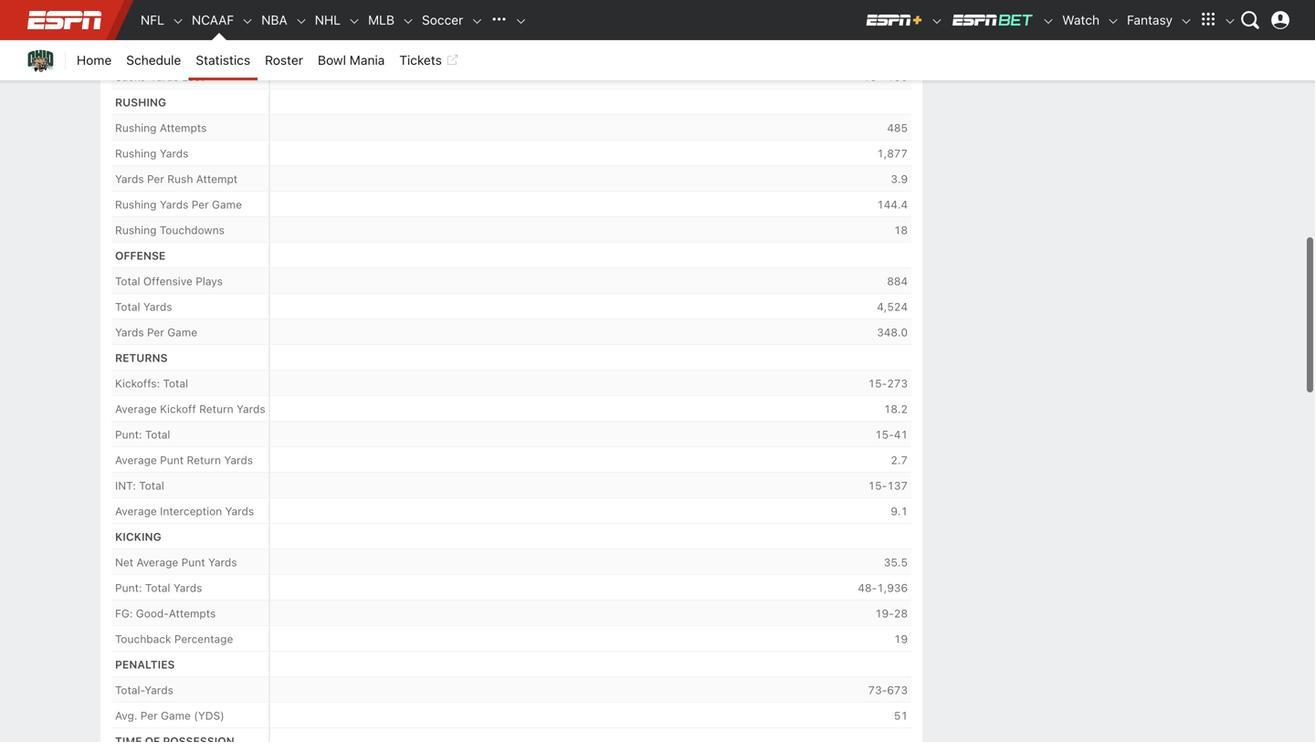Task type: describe. For each thing, give the bounding box(es) containing it.
average for average interception yards
[[115, 505, 157, 518]]

rushing attempts
[[115, 122, 207, 134]]

soccer image
[[471, 15, 483, 28]]

penalties
[[115, 659, 175, 672]]

roster link
[[258, 40, 311, 80]]

average interception yards
[[115, 505, 254, 518]]

yards up yards per rush attempt
[[160, 147, 189, 160]]

returns
[[115, 352, 168, 365]]

per for yards per rush attempt
[[147, 173, 164, 186]]

bowl
[[318, 53, 346, 68]]

avg. per game (yds)
[[115, 710, 224, 723]]

offense
[[115, 250, 166, 262]]

touchdowns for passing touchdowns
[[158, 19, 223, 32]]

total down offense
[[115, 275, 140, 288]]

total offensive plays
[[115, 275, 223, 288]]

total-yards
[[115, 684, 173, 697]]

ncaaf
[[192, 12, 234, 27]]

0 vertical spatial attempts
[[160, 122, 207, 134]]

nba image
[[295, 15, 308, 28]]

nfl image
[[172, 15, 184, 28]]

touchdowns for rushing touchdowns
[[160, 224, 225, 237]]

73-673
[[868, 684, 908, 697]]

rushing yards per game
[[115, 198, 242, 211]]

673
[[887, 684, 908, 697]]

48-
[[858, 582, 877, 595]]

rushing touchdowns
[[115, 224, 225, 237]]

bowl mania
[[318, 53, 385, 68]]

mlb image
[[402, 15, 415, 28]]

16-
[[863, 71, 882, 83]]

watch image
[[1107, 15, 1120, 28]]

ncaaf image
[[241, 15, 254, 28]]

fantasy link
[[1120, 0, 1180, 40]]

return for kickoff
[[199, 403, 234, 416]]

348.0
[[877, 326, 908, 339]]

yards per game
[[115, 326, 197, 339]]

total for int: total
[[139, 480, 164, 493]]

net average punt yards
[[115, 557, 237, 569]]

adam
[[1041, 24, 1068, 36]]

espn more sports home page image
[[485, 6, 513, 34]]

game for avg. per game (yds)
[[161, 710, 191, 723]]

total for punt: total yards
[[145, 582, 170, 595]]

average kickoff return yards
[[115, 403, 265, 416]]

mlb
[[368, 12, 395, 27]]

1,936
[[877, 582, 908, 595]]

3.9
[[891, 173, 908, 186]]

schedule link
[[119, 40, 189, 80]]

15-273
[[868, 377, 908, 390]]

nba
[[261, 12, 288, 27]]

9.1
[[891, 505, 908, 518]]

yards up avg. per game (yds)
[[145, 684, 173, 697]]

total yards
[[115, 301, 172, 314]]

watch link
[[1055, 0, 1107, 40]]

home link
[[69, 40, 119, 80]]

kickoffs:
[[115, 377, 160, 390]]

2.7
[[891, 454, 908, 467]]

16--100
[[863, 71, 908, 83]]

per down the attempt
[[192, 198, 209, 211]]

137
[[887, 480, 908, 493]]

0 vertical spatial punt
[[160, 454, 184, 467]]

mania
[[350, 53, 385, 68]]

average punt return yards
[[115, 454, 253, 467]]

global navigation element
[[18, 0, 1297, 40]]

0 horizontal spatial espn bet image
[[951, 13, 1035, 27]]

lost
[[182, 71, 204, 83]]

sacks-
[[115, 71, 150, 83]]

punt: for punt: total
[[115, 429, 142, 441]]

nhl image
[[348, 15, 361, 28]]

touchback
[[115, 633, 171, 646]]

bowl mania link
[[311, 40, 392, 80]]

100
[[887, 71, 908, 83]]

fg: good-attempts
[[115, 608, 216, 620]]

0 horizontal spatial more espn image
[[1195, 6, 1222, 34]]

offensive
[[143, 275, 193, 288]]

18
[[894, 224, 908, 237]]

35.5
[[884, 557, 908, 569]]

16
[[894, 19, 908, 32]]

plays
[[196, 275, 223, 288]]

fantasy image
[[1180, 15, 1193, 28]]

yards up "returns"
[[115, 326, 144, 339]]

per for yards per game
[[147, 326, 164, 339]]

1 vertical spatial attempts
[[169, 608, 216, 620]]

15-41
[[875, 429, 908, 441]]

punt: for punt: total yards
[[115, 582, 142, 595]]

average for average punt return yards
[[115, 454, 157, 467]]

total for punt: total
[[145, 429, 170, 441]]

ncaaf link
[[184, 0, 241, 40]]

51
[[894, 710, 908, 723]]

more sports image
[[515, 15, 527, 28]]

punt: total yards
[[115, 582, 202, 595]]

mlb link
[[361, 0, 402, 40]]

home
[[77, 53, 112, 68]]

total for kickoffs: total
[[163, 377, 188, 390]]

tickets
[[399, 53, 442, 68]]

nfl link
[[133, 0, 172, 40]]

nhl
[[315, 12, 341, 27]]



Task type: locate. For each thing, give the bounding box(es) containing it.
espn bet image right espn plus icon
[[951, 13, 1035, 27]]

yards down yards per rush attempt
[[160, 198, 189, 211]]

19
[[894, 633, 908, 646]]

game down the attempt
[[212, 198, 242, 211]]

int:
[[115, 480, 136, 493]]

19-28
[[875, 608, 908, 620]]

48-1,936
[[858, 582, 908, 595]]

-
[[882, 71, 887, 83]]

yards per rush attempt
[[115, 173, 238, 186]]

adam rittenberg
[[1041, 24, 1121, 36]]

game for yards per game
[[167, 326, 197, 339]]

0 vertical spatial game
[[212, 198, 242, 211]]

28
[[894, 608, 908, 620]]

sacks-yards lost
[[115, 71, 204, 83]]

0 vertical spatial touchdowns
[[158, 19, 223, 32]]

game left the (yds)
[[161, 710, 191, 723]]

rushing for rushing
[[115, 96, 166, 109]]

roster
[[265, 53, 303, 68]]

touchdowns
[[158, 19, 223, 32], [160, 224, 225, 237]]

rushing up rushing yards
[[115, 122, 157, 134]]

interception
[[160, 505, 222, 518]]

punt up punt: total yards at the bottom
[[181, 557, 205, 569]]

average up punt: total yards at the bottom
[[137, 557, 178, 569]]

rushing
[[115, 96, 166, 109], [115, 122, 157, 134], [115, 147, 157, 160], [115, 198, 157, 211], [115, 224, 157, 237]]

884
[[887, 275, 908, 288]]

fantasy
[[1127, 12, 1173, 27]]

punt: up int:
[[115, 429, 142, 441]]

total
[[115, 275, 140, 288], [115, 301, 140, 314], [163, 377, 188, 390], [145, 429, 170, 441], [139, 480, 164, 493], [145, 582, 170, 595]]

game down total yards
[[167, 326, 197, 339]]

2 vertical spatial game
[[161, 710, 191, 723]]

0 vertical spatial punt:
[[115, 429, 142, 441]]

nhl link
[[308, 0, 348, 40]]

1 vertical spatial punt
[[181, 557, 205, 569]]

attempt
[[196, 173, 238, 186]]

total up yards per game
[[115, 301, 140, 314]]

rushing for rushing yards per game
[[115, 198, 157, 211]]

punt down punt: total
[[160, 454, 184, 467]]

total down kickoff in the left of the page
[[145, 429, 170, 441]]

return up interception
[[187, 454, 221, 467]]

1 vertical spatial 15-
[[875, 429, 894, 441]]

yards right kickoff in the left of the page
[[237, 403, 265, 416]]

kicking
[[115, 531, 161, 544]]

yards down net average punt yards at the left bottom of the page
[[173, 582, 202, 595]]

2 vertical spatial 15-
[[868, 480, 887, 493]]

touchback percentage
[[115, 633, 233, 646]]

total right int:
[[139, 480, 164, 493]]

return right kickoff in the left of the page
[[199, 403, 234, 416]]

tickets link
[[392, 40, 466, 80]]

per right avg.
[[140, 710, 158, 723]]

19-
[[875, 608, 894, 620]]

15- up 18.2
[[868, 377, 887, 390]]

attempts up percentage
[[169, 608, 216, 620]]

yards right interception
[[225, 505, 254, 518]]

yards
[[150, 71, 179, 83], [160, 147, 189, 160], [115, 173, 144, 186], [160, 198, 189, 211], [143, 301, 172, 314], [115, 326, 144, 339], [237, 403, 265, 416], [224, 454, 253, 467], [225, 505, 254, 518], [208, 557, 237, 569], [173, 582, 202, 595], [145, 684, 173, 697]]

average
[[115, 403, 157, 416], [115, 454, 157, 467], [115, 505, 157, 518], [137, 557, 178, 569]]

passing
[[115, 19, 155, 32]]

(yds)
[[194, 710, 224, 723]]

espn bet image
[[951, 13, 1035, 27], [1043, 15, 1055, 28]]

attempts up rushing yards
[[160, 122, 207, 134]]

punt:
[[115, 429, 142, 441], [115, 582, 142, 595]]

statistics
[[196, 53, 250, 68]]

average down kickoffs:
[[115, 403, 157, 416]]

nfl
[[141, 12, 164, 27]]

yards up yards per game
[[143, 301, 172, 314]]

rushing for rushing touchdowns
[[115, 224, 157, 237]]

273
[[887, 377, 908, 390]]

schedule
[[126, 53, 181, 68]]

15- for 273
[[868, 377, 887, 390]]

return
[[199, 403, 234, 416], [187, 454, 221, 467]]

kickoffs: total
[[115, 377, 188, 390]]

soccer link
[[415, 0, 471, 40]]

rushing for rushing yards
[[115, 147, 157, 160]]

avg.
[[115, 710, 137, 723]]

average up kicking
[[115, 505, 157, 518]]

1 punt: from the top
[[115, 429, 142, 441]]

rushing yards
[[115, 147, 189, 160]]

punt
[[160, 454, 184, 467], [181, 557, 205, 569]]

int: total
[[115, 480, 164, 493]]

total up good-
[[145, 582, 170, 595]]

punt: total
[[115, 429, 170, 441]]

per down total yards
[[147, 326, 164, 339]]

total up kickoff in the left of the page
[[163, 377, 188, 390]]

3 rushing from the top
[[115, 147, 157, 160]]

per for avg. per game (yds)
[[140, 710, 158, 723]]

18.2
[[884, 403, 908, 416]]

average up "int: total"
[[115, 454, 157, 467]]

rushing down sacks- in the top of the page
[[115, 96, 166, 109]]

per left rush
[[147, 173, 164, 186]]

percentage
[[174, 633, 233, 646]]

1d
[[1018, 24, 1029, 36]]

15- down 18.2
[[875, 429, 894, 441]]

1 vertical spatial punt:
[[115, 582, 142, 595]]

1 vertical spatial game
[[167, 326, 197, 339]]

rushing down rushing attempts
[[115, 147, 157, 160]]

4,524
[[877, 301, 908, 314]]

144.4
[[877, 198, 908, 211]]

0 vertical spatial 15-
[[868, 377, 887, 390]]

game
[[212, 198, 242, 211], [167, 326, 197, 339], [161, 710, 191, 723]]

41
[[894, 429, 908, 441]]

espn plus image
[[931, 15, 944, 28]]

1 rushing from the top
[[115, 96, 166, 109]]

73-
[[868, 684, 887, 697]]

total-
[[115, 684, 145, 697]]

fg:
[[115, 608, 133, 620]]

average for average kickoff return yards
[[115, 403, 157, 416]]

rushing up offense
[[115, 224, 157, 237]]

return for punt
[[187, 454, 221, 467]]

soccer
[[422, 12, 463, 27]]

1 vertical spatial touchdowns
[[160, 224, 225, 237]]

kickoff
[[160, 403, 196, 416]]

yards down rushing yards
[[115, 173, 144, 186]]

profile management image
[[1272, 11, 1290, 29]]

punt: down "net"
[[115, 582, 142, 595]]

espn+ image
[[865, 13, 924, 27]]

1 horizontal spatial espn bet image
[[1043, 15, 1055, 28]]

0 vertical spatial return
[[199, 403, 234, 416]]

more espn image
[[1195, 6, 1222, 34], [1224, 15, 1237, 28]]

15- down the 15-41
[[868, 480, 887, 493]]

rush
[[167, 173, 193, 186]]

5 rushing from the top
[[115, 224, 157, 237]]

yards down interception
[[208, 557, 237, 569]]

external link image
[[446, 49, 458, 71]]

per
[[147, 173, 164, 186], [192, 198, 209, 211], [147, 326, 164, 339], [140, 710, 158, 723]]

passing touchdowns
[[115, 19, 223, 32]]

net
[[115, 557, 133, 569]]

15-
[[868, 377, 887, 390], [875, 429, 894, 441], [868, 480, 887, 493]]

interceptions
[[115, 45, 183, 58]]

1,877
[[877, 147, 908, 160]]

yards down schedule
[[150, 71, 179, 83]]

rushing for rushing attempts
[[115, 122, 157, 134]]

espn bet image right 1d
[[1043, 15, 1055, 28]]

1 vertical spatial return
[[187, 454, 221, 467]]

yards down average kickoff return yards
[[224, 454, 253, 467]]

statistics link
[[189, 40, 258, 80]]

tim lester, the former western michigan coach who was an analyst this season for the packers, will join iowa as its new offensive coordinator, sources told espn. element
[[1018, 0, 1204, 24]]

2 punt: from the top
[[115, 582, 142, 595]]

rushing up rushing touchdowns
[[115, 198, 157, 211]]

1 horizontal spatial more espn image
[[1224, 15, 1237, 28]]

4 rushing from the top
[[115, 198, 157, 211]]

watch
[[1063, 12, 1100, 27]]

15- for 137
[[868, 480, 887, 493]]

2 rushing from the top
[[115, 122, 157, 134]]

good-
[[136, 608, 169, 620]]

nba link
[[254, 0, 295, 40]]

15- for 41
[[875, 429, 894, 441]]



Task type: vqa. For each thing, say whether or not it's contained in the screenshot.
2.7
yes



